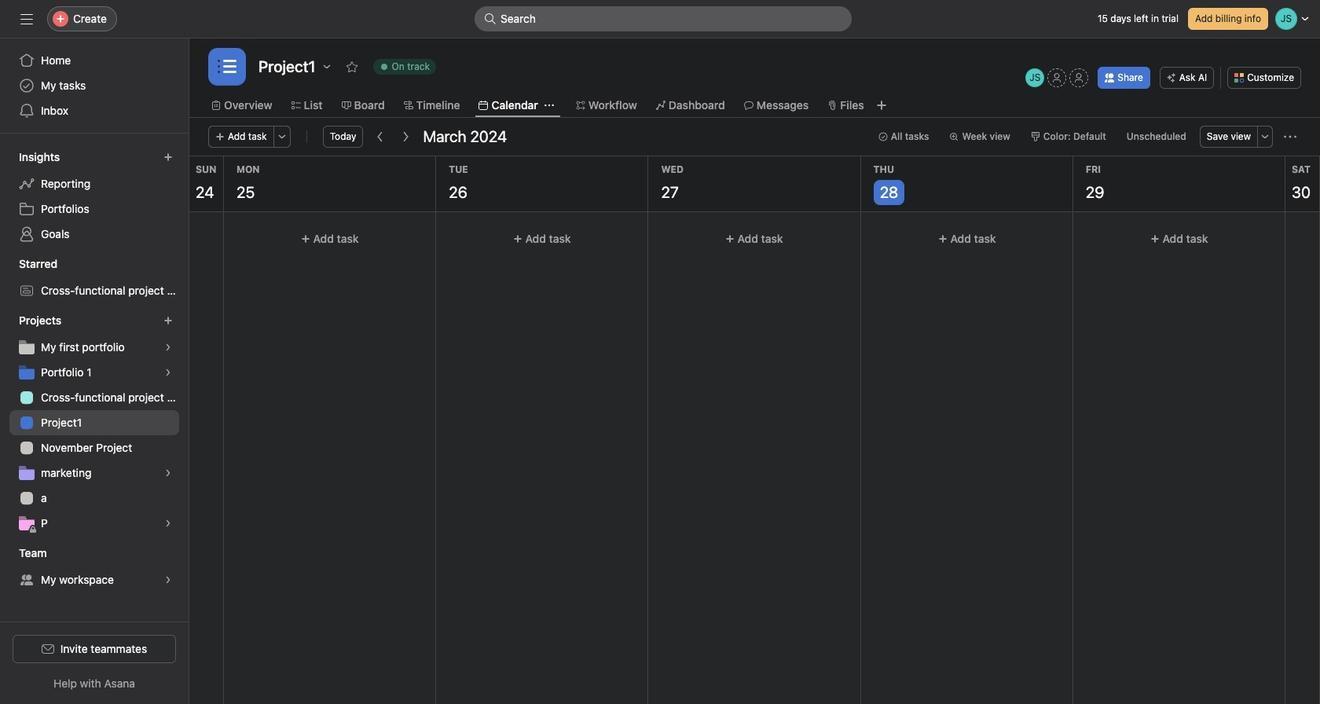 Task type: locate. For each thing, give the bounding box(es) containing it.
see details, portfolio 1 image
[[163, 368, 173, 377]]

more actions image
[[1284, 130, 1297, 143], [277, 132, 287, 141]]

add to starred image
[[345, 61, 358, 73]]

new project or portfolio image
[[163, 316, 173, 325]]

manage project members image
[[1026, 68, 1045, 87]]

more options image
[[1261, 132, 1270, 141]]

1 horizontal spatial more actions image
[[1284, 130, 1297, 143]]

see details, marketing image
[[163, 468, 173, 478]]

prominent image
[[484, 13, 497, 25]]

0 horizontal spatial more actions image
[[277, 132, 287, 141]]

list box
[[475, 6, 852, 31]]



Task type: vqa. For each thing, say whether or not it's contained in the screenshot.
list icon
yes



Task type: describe. For each thing, give the bounding box(es) containing it.
starred element
[[0, 250, 189, 306]]

previous week image
[[374, 130, 387, 143]]

insights element
[[0, 143, 189, 250]]

next week image
[[400, 130, 412, 143]]

global element
[[0, 39, 189, 133]]

see details, my workspace image
[[163, 575, 173, 585]]

see details, p image
[[163, 519, 173, 528]]

add tab image
[[875, 99, 888, 112]]

see details, my first portfolio image
[[163, 343, 173, 352]]

hide sidebar image
[[20, 13, 33, 25]]

teams element
[[0, 539, 189, 596]]

list image
[[218, 57, 237, 76]]

new insights image
[[163, 152, 173, 162]]

projects element
[[0, 306, 189, 539]]

tab actions image
[[544, 101, 554, 110]]



